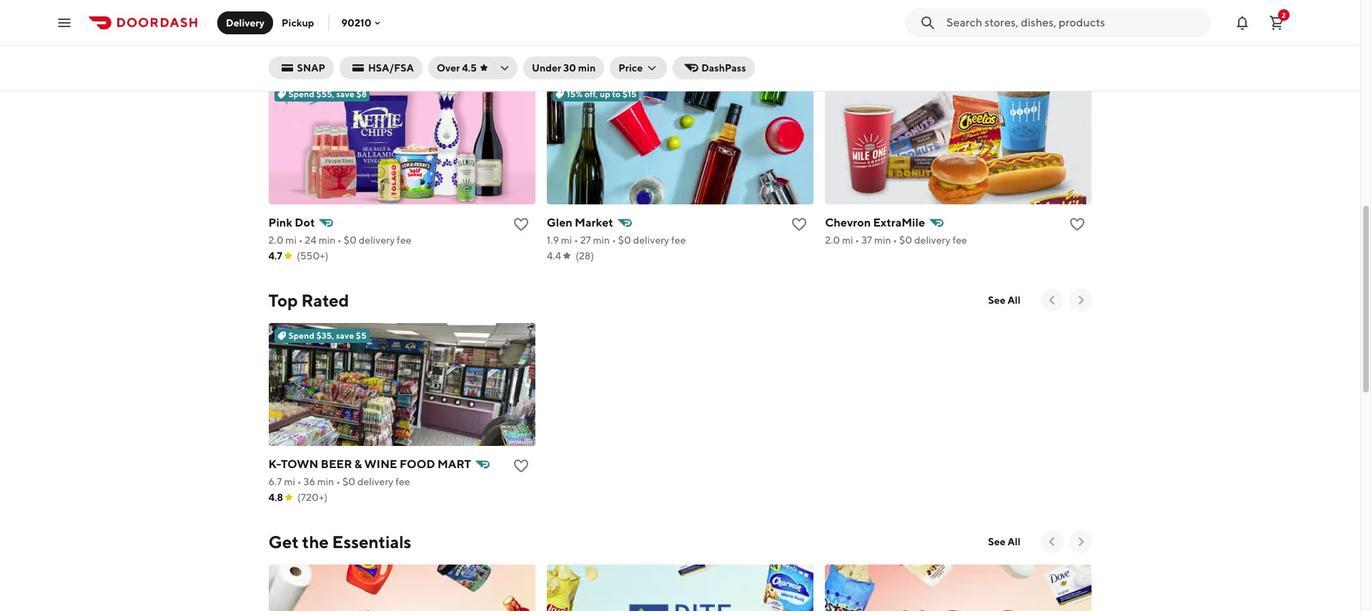 Task type: describe. For each thing, give the bounding box(es) containing it.
90210
[[341, 17, 371, 28]]

spend $55, save $8
[[288, 89, 367, 99]]

min for glen market
[[593, 234, 610, 246]]

2.0 for chevron extramile
[[825, 234, 840, 246]]

min for k-town beer & wine food mart
[[317, 476, 334, 488]]

under 30 min button
[[523, 56, 604, 79]]

pickup
[[282, 17, 314, 28]]

glen
[[547, 216, 572, 229]]

click to add this store to your saved list image for pink dot
[[512, 216, 530, 233]]

mart
[[437, 458, 471, 471]]

essentials
[[332, 532, 411, 552]]

$​0 for extramile
[[899, 234, 912, 246]]

all for top rated
[[1008, 295, 1020, 306]]

snap button
[[268, 56, 334, 79]]

market
[[575, 216, 613, 229]]

• down extramile
[[893, 234, 897, 246]]

get the essentials
[[268, 532, 411, 552]]

delivery for dot
[[359, 234, 395, 246]]

2.0 mi • 37 min • $​0 delivery fee
[[825, 234, 967, 246]]

pickup button
[[273, 11, 323, 34]]

90210 button
[[341, 17, 383, 28]]

price
[[619, 62, 643, 74]]

• left 36
[[297, 476, 301, 488]]

6.7
[[268, 476, 282, 488]]

min for chevron extramile
[[874, 234, 891, 246]]

hsa/fsa
[[368, 62, 414, 74]]

see all for get the essentials
[[988, 536, 1020, 548]]

off,
[[585, 89, 598, 99]]

$15
[[622, 89, 637, 99]]

near
[[329, 49, 368, 69]]

previous button of carousel image for top rated
[[1045, 293, 1059, 307]]

2.0 for pink dot
[[268, 234, 283, 246]]

over 4.5
[[437, 62, 477, 74]]

you
[[371, 49, 402, 69]]

to
[[612, 89, 621, 99]]

fee for chevron extramile
[[952, 234, 967, 246]]

save for town
[[336, 330, 354, 341]]

min inside button
[[578, 62, 596, 74]]

1.9 mi • 27 min • $​0 delivery fee
[[547, 234, 686, 246]]

36
[[303, 476, 315, 488]]

2 button
[[1262, 8, 1291, 37]]

30
[[563, 62, 576, 74]]

previous button of carousel image for get the essentials
[[1045, 535, 1059, 549]]

24
[[305, 234, 317, 246]]

15%
[[567, 89, 583, 99]]

(550+)
[[297, 250, 328, 262]]

see for get the essentials
[[988, 536, 1006, 548]]

fee for pink dot
[[397, 234, 411, 246]]

3 items, open order cart image
[[1268, 14, 1285, 31]]

• right 24
[[337, 234, 342, 246]]

top rated link
[[268, 289, 349, 312]]

1.9
[[547, 234, 559, 246]]

dot
[[295, 216, 315, 229]]

$35,
[[316, 330, 334, 341]]

mi for k-
[[284, 476, 295, 488]]

$​0 for dot
[[344, 234, 357, 246]]

(720+)
[[297, 492, 328, 503]]

chevron
[[825, 216, 871, 229]]

6.7 mi • 36 min • $​0 delivery fee
[[268, 476, 410, 488]]

4.4
[[547, 250, 561, 262]]

$​0 for town
[[342, 476, 355, 488]]

click to add this store to your saved list image for glen market
[[791, 216, 808, 233]]

4.5
[[462, 62, 477, 74]]

pink dot
[[268, 216, 315, 229]]

&
[[354, 458, 362, 471]]

• left 24
[[299, 234, 303, 246]]

4.7
[[268, 250, 282, 262]]

• left 37
[[855, 234, 859, 246]]

all for get the essentials
[[1008, 536, 1020, 548]]

beer
[[321, 458, 352, 471]]

(28)
[[576, 250, 594, 262]]

spend for town
[[288, 330, 314, 341]]

fastest
[[268, 49, 326, 69]]

delivery for extramile
[[914, 234, 950, 246]]

top
[[268, 290, 298, 310]]

the
[[302, 532, 329, 552]]

hsa/fsa button
[[340, 56, 422, 79]]

see all link for top rated
[[980, 289, 1029, 312]]

click to add this store to your saved list image for k-town beer & wine food mart
[[512, 458, 530, 475]]



Task type: locate. For each thing, give the bounding box(es) containing it.
save
[[336, 89, 354, 99], [336, 330, 354, 341]]

0 vertical spatial see
[[988, 295, 1006, 306]]

2 see from the top
[[988, 536, 1006, 548]]

min
[[578, 62, 596, 74], [319, 234, 335, 246], [593, 234, 610, 246], [874, 234, 891, 246], [317, 476, 334, 488]]

0 vertical spatial see all
[[988, 295, 1020, 306]]

mi for glen
[[561, 234, 572, 246]]

see all link for get the essentials
[[980, 530, 1029, 553]]

2.0 mi • 24 min • $​0 delivery fee
[[268, 234, 411, 246]]

fee for glen market
[[671, 234, 686, 246]]

fee
[[397, 234, 411, 246], [671, 234, 686, 246], [952, 234, 967, 246], [395, 476, 410, 488]]

1 see from the top
[[988, 295, 1006, 306]]

click to add this store to your saved list image
[[1069, 216, 1086, 233]]

delivery
[[359, 234, 395, 246], [633, 234, 669, 246], [914, 234, 950, 246], [357, 476, 393, 488]]

all left next button of carousel icon
[[1008, 536, 1020, 548]]

mi down chevron at the right of the page
[[842, 234, 853, 246]]

k-town beer & wine food mart
[[268, 458, 471, 471]]

spend left $35,
[[288, 330, 314, 341]]

1 horizontal spatial 2.0
[[825, 234, 840, 246]]

delivery right the "27"
[[633, 234, 669, 246]]

over 4.5 button
[[428, 56, 518, 79]]

0 vertical spatial see all link
[[980, 289, 1029, 312]]

see all link
[[980, 289, 1029, 312], [980, 530, 1029, 553]]

all
[[1008, 295, 1020, 306], [1008, 536, 1020, 548]]

click to add this store to your saved list image left glen
[[512, 216, 530, 233]]

fastest near you
[[268, 49, 402, 69]]

2.0 down chevron at the right of the page
[[825, 234, 840, 246]]

save for dot
[[336, 89, 354, 99]]

click to add this store to your saved list image right mart
[[512, 458, 530, 475]]

delivery down extramile
[[914, 234, 950, 246]]

notification bell image
[[1234, 14, 1251, 31]]

spend $35, save $5
[[288, 330, 367, 341]]

1 2.0 from the left
[[268, 234, 283, 246]]

get the essentials link
[[268, 530, 411, 553]]

k-
[[268, 458, 281, 471]]

27
[[580, 234, 591, 246]]

• down beer
[[336, 476, 340, 488]]

save left $5
[[336, 330, 354, 341]]

see
[[988, 295, 1006, 306], [988, 536, 1006, 548]]

$55,
[[316, 89, 335, 99]]

min for pink dot
[[319, 234, 335, 246]]

min right 30
[[578, 62, 596, 74]]

delivery button
[[217, 11, 273, 34]]

previous button of carousel image
[[1045, 293, 1059, 307], [1045, 535, 1059, 549]]

delivery down wine
[[357, 476, 393, 488]]

1 vertical spatial save
[[336, 330, 354, 341]]

up
[[600, 89, 610, 99]]

1 vertical spatial all
[[1008, 536, 1020, 548]]

$​0 for market
[[618, 234, 631, 246]]

next button of carousel image
[[1073, 293, 1088, 307]]

• down 'market'
[[612, 234, 616, 246]]

1 vertical spatial see
[[988, 536, 1006, 548]]

rated
[[301, 290, 349, 310]]

0 vertical spatial save
[[336, 89, 354, 99]]

0 vertical spatial spend
[[288, 89, 314, 99]]

wine
[[364, 458, 397, 471]]

see for top rated
[[988, 295, 1006, 306]]

0 horizontal spatial 2.0
[[268, 234, 283, 246]]

1 see all link from the top
[[980, 289, 1029, 312]]

town
[[281, 458, 318, 471]]

pink
[[268, 216, 292, 229]]

$​0 right the "27"
[[618, 234, 631, 246]]

2 spend from the top
[[288, 330, 314, 341]]

mi down pink dot
[[285, 234, 297, 246]]

1 see all from the top
[[988, 295, 1020, 306]]

min right the "27"
[[593, 234, 610, 246]]

extramile
[[873, 216, 925, 229]]

min right 36
[[317, 476, 334, 488]]

dashpass button
[[673, 56, 755, 79]]

1 vertical spatial previous button of carousel image
[[1045, 535, 1059, 549]]

2.0 up 4.7
[[268, 234, 283, 246]]

over
[[437, 62, 460, 74]]

see all for top rated
[[988, 295, 1020, 306]]

Store search: begin typing to search for stores available on DoorDash text field
[[946, 15, 1202, 30]]

get
[[268, 532, 299, 552]]

spend
[[288, 89, 314, 99], [288, 330, 314, 341]]

2 see all link from the top
[[980, 530, 1029, 553]]

min right 24
[[319, 234, 335, 246]]

• left the "27"
[[574, 234, 578, 246]]

delivery for town
[[357, 476, 393, 488]]

•
[[299, 234, 303, 246], [337, 234, 342, 246], [574, 234, 578, 246], [612, 234, 616, 246], [855, 234, 859, 246], [893, 234, 897, 246], [297, 476, 301, 488], [336, 476, 340, 488]]

mi for chevron
[[842, 234, 853, 246]]

37
[[861, 234, 872, 246]]

previous button of carousel image left next button of carousel image
[[1045, 293, 1059, 307]]

next button of carousel image
[[1073, 535, 1088, 549]]

price button
[[610, 56, 667, 79]]

2
[[1282, 10, 1286, 19]]

dashpass
[[701, 62, 746, 74]]

fee for k-town beer & wine food mart
[[395, 476, 410, 488]]

previous button of carousel image left next button of carousel icon
[[1045, 535, 1059, 549]]

all left next button of carousel image
[[1008, 295, 1020, 306]]

mi right 6.7
[[284, 476, 295, 488]]

min right 37
[[874, 234, 891, 246]]

1 spend from the top
[[288, 89, 314, 99]]

1 previous button of carousel image from the top
[[1045, 293, 1059, 307]]

click to add this store to your saved list image
[[512, 216, 530, 233], [791, 216, 808, 233], [512, 458, 530, 475]]

delivery
[[226, 17, 265, 28]]

under
[[532, 62, 561, 74]]

2.0
[[268, 234, 283, 246], [825, 234, 840, 246]]

1 vertical spatial see all link
[[980, 530, 1029, 553]]

delivery right 24
[[359, 234, 395, 246]]

1 save from the top
[[336, 89, 354, 99]]

open menu image
[[56, 14, 73, 31]]

2 2.0 from the left
[[825, 234, 840, 246]]

2 see all from the top
[[988, 536, 1020, 548]]

under 30 min
[[532, 62, 596, 74]]

1 vertical spatial spend
[[288, 330, 314, 341]]

1 vertical spatial see all
[[988, 536, 1020, 548]]

fastest near you link
[[268, 47, 402, 70]]

15% off, up to $15
[[567, 89, 637, 99]]

2 all from the top
[[1008, 536, 1020, 548]]

delivery for market
[[633, 234, 669, 246]]

click to add this store to your saved list image left chevron at the right of the page
[[791, 216, 808, 233]]

0 vertical spatial previous button of carousel image
[[1045, 293, 1059, 307]]

snap
[[297, 62, 325, 74]]

glen market
[[547, 216, 613, 229]]

2 previous button of carousel image from the top
[[1045, 535, 1059, 549]]

$8
[[356, 89, 367, 99]]

mi right 1.9
[[561, 234, 572, 246]]

4.8
[[268, 492, 283, 503]]

$​0 right 24
[[344, 234, 357, 246]]

0 vertical spatial all
[[1008, 295, 1020, 306]]

see all
[[988, 295, 1020, 306], [988, 536, 1020, 548]]

$​0 down extramile
[[899, 234, 912, 246]]

spend left $55, on the left top of page
[[288, 89, 314, 99]]

2 save from the top
[[336, 330, 354, 341]]

mi
[[285, 234, 297, 246], [561, 234, 572, 246], [842, 234, 853, 246], [284, 476, 295, 488]]

food
[[400, 458, 435, 471]]

mi for pink
[[285, 234, 297, 246]]

chevron extramile
[[825, 216, 925, 229]]

save left $8 at left
[[336, 89, 354, 99]]

1 all from the top
[[1008, 295, 1020, 306]]

$5
[[356, 330, 367, 341]]

$​0
[[344, 234, 357, 246], [618, 234, 631, 246], [899, 234, 912, 246], [342, 476, 355, 488]]

top rated
[[268, 290, 349, 310]]

$​0 down &
[[342, 476, 355, 488]]

spend for dot
[[288, 89, 314, 99]]



Task type: vqa. For each thing, say whether or not it's contained in the screenshot.
pink
yes



